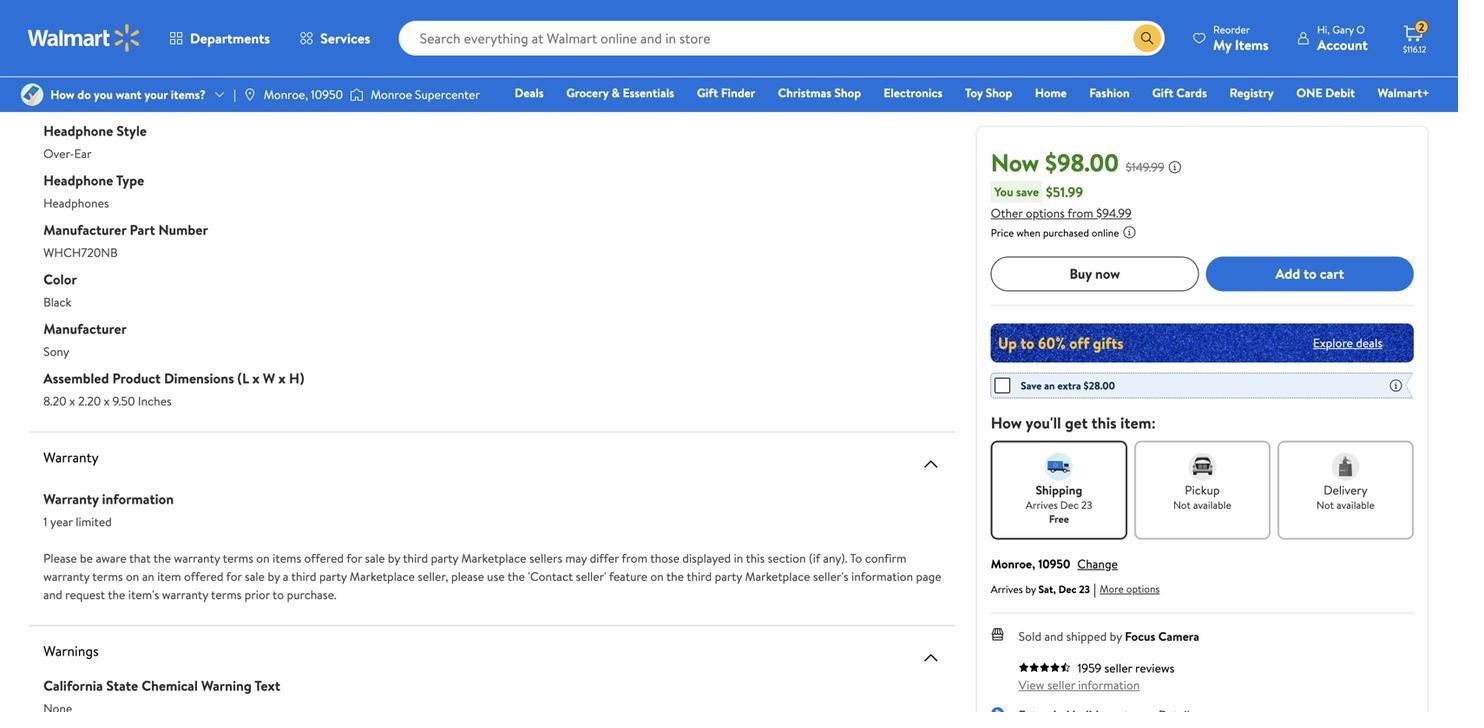 Task type: locate. For each thing, give the bounding box(es) containing it.
information down confirm
[[852, 568, 914, 585]]

free
[[1050, 511, 1070, 526]]

model
[[43, 72, 81, 91]]

warranty up warranty information
[[43, 448, 99, 467]]

sold
[[1019, 628, 1042, 645]]

seller right 1959
[[1105, 659, 1133, 676]]

23
[[1082, 497, 1093, 512], [1080, 582, 1091, 596]]

1 vertical spatial for
[[226, 568, 242, 585]]

save an extra $28.00
[[1021, 378, 1116, 393]]

1 horizontal spatial gift
[[1153, 84, 1174, 101]]

gift left cards
[[1153, 84, 1174, 101]]

third down displayed
[[687, 568, 712, 585]]

shop for christmas shop
[[835, 84, 862, 101]]

view seller information
[[1019, 676, 1141, 693]]

not inside the 'delivery not available'
[[1317, 497, 1335, 512]]

warranty
[[43, 448, 99, 467], [43, 489, 99, 508]]

available
[[1194, 497, 1232, 512], [1337, 497, 1376, 512]]

1 horizontal spatial not
[[1317, 497, 1335, 512]]

2.20
[[78, 393, 101, 409]]

gift cards
[[1153, 84, 1208, 101]]

options right more
[[1127, 581, 1161, 596]]

dec inside the arrives by sat, dec 23 | more options
[[1059, 582, 1077, 596]]

please be aware that the warranty terms on items offered for sale by third party marketplace sellers may differ from those displayed in this section (if any). to confirm warranty terms on an item offered for sale by a third party marketplace seller, please use the 'contact seller' feature on the third party marketplace seller's information page and request the item's warranty terms prior to purchase.
[[43, 550, 942, 603]]

wireless
[[43, 22, 94, 41]]

10950 up sat,
[[1039, 555, 1071, 572]]

marketplace
[[462, 550, 527, 567], [350, 568, 415, 585], [746, 568, 811, 585]]

1 vertical spatial whch720nb
[[43, 244, 118, 261]]

on down 'that'
[[126, 568, 139, 585]]

23 right free
[[1082, 497, 1093, 512]]

an up item's
[[142, 568, 154, 585]]

available down intent image for delivery
[[1337, 497, 1376, 512]]

black
[[43, 294, 71, 310]]

2 horizontal spatial on
[[651, 568, 664, 585]]

0 horizontal spatial arrives
[[991, 582, 1024, 596]]

intent image for delivery image
[[1333, 453, 1360, 480]]

shipped
[[1067, 628, 1107, 645]]

explore deals link
[[1307, 327, 1390, 358]]

headphone up headphones
[[43, 171, 113, 190]]

0 vertical spatial for
[[347, 550, 362, 567]]

warranty down please
[[43, 568, 90, 585]]

on down those
[[651, 568, 664, 585]]

use
[[487, 568, 505, 585]]

2 horizontal spatial third
[[687, 568, 712, 585]]

offered right items
[[304, 550, 344, 567]]

the
[[154, 550, 171, 567], [508, 568, 525, 585], [667, 568, 684, 585], [108, 586, 125, 603]]

christmas shop
[[778, 84, 862, 101]]

2 headphone from the top
[[43, 171, 113, 190]]

2 not from the left
[[1317, 497, 1335, 512]]

0 horizontal spatial sale
[[245, 568, 265, 585]]

monroe, up the arrives by sat, dec 23 | more options
[[991, 555, 1036, 572]]

1 vertical spatial 10950
[[1039, 555, 1071, 572]]

warranty for warranty
[[43, 448, 99, 467]]

options inside the arrives by sat, dec 23 | more options
[[1127, 581, 1161, 596]]

0 horizontal spatial how
[[50, 86, 75, 103]]

get
[[1066, 412, 1088, 434]]

1959 seller reviews
[[1078, 659, 1175, 676]]

0 horizontal spatial not
[[1174, 497, 1192, 512]]

23 left more
[[1080, 582, 1091, 596]]

whch720nb up color
[[43, 244, 118, 261]]

party down in
[[715, 568, 743, 585]]

california
[[43, 676, 103, 695]]

gift cards link
[[1145, 83, 1216, 102]]

sold and shipped by focus camera
[[1019, 628, 1200, 645]]

| left more
[[1094, 579, 1097, 599]]

from up purchased
[[1068, 204, 1094, 221]]

1 horizontal spatial an
[[1045, 378, 1056, 393]]

headphone up 'ear'
[[43, 121, 113, 140]]

0 horizontal spatial gift
[[697, 84, 719, 101]]

offered right item
[[184, 568, 224, 585]]

marketplace down section
[[746, 568, 811, 585]]

$149.99
[[1126, 158, 1165, 175]]

an right save
[[1045, 378, 1056, 393]]

0 vertical spatial from
[[1068, 204, 1094, 221]]

third
[[403, 550, 428, 567], [291, 568, 317, 585], [687, 568, 712, 585]]

1 horizontal spatial and
[[1045, 628, 1064, 645]]

0 vertical spatial whch720nb
[[43, 96, 118, 112]]

information
[[102, 489, 174, 508], [852, 568, 914, 585], [1079, 676, 1141, 693]]

for left a
[[226, 568, 242, 585]]

wireless technology bluetooth model whch720nb headphone style over-ear headphone type headphones manufacturer part number whch720nb color black manufacturer sony assembled product dimensions (l x w x h) 8.20 x 2.20 x 9.50 inches
[[43, 22, 304, 409]]

dec
[[1061, 497, 1079, 512], [1059, 582, 1077, 596]]

 image
[[350, 86, 364, 103], [243, 88, 257, 102]]

gift left finder
[[697, 84, 719, 101]]

1 horizontal spatial arrives
[[1026, 497, 1058, 512]]

monroe,
[[264, 86, 308, 103], [991, 555, 1036, 572]]

purchased
[[1044, 225, 1090, 240]]

1 gift from the left
[[697, 84, 719, 101]]

search icon image
[[1141, 31, 1155, 45]]

an
[[1045, 378, 1056, 393], [142, 568, 154, 585]]

available down the intent image for pickup
[[1194, 497, 1232, 512]]

0 horizontal spatial shop
[[835, 84, 862, 101]]

options up price when purchased online
[[1026, 204, 1065, 221]]

warranty down item
[[162, 586, 208, 603]]

0 vertical spatial dec
[[1061, 497, 1079, 512]]

10950
[[311, 86, 343, 103], [1039, 555, 1071, 572]]

seller for view
[[1048, 676, 1076, 693]]

Search search field
[[399, 21, 1165, 56]]

confirm
[[866, 550, 907, 567]]

2 shop from the left
[[986, 84, 1013, 101]]

up to sixty percent off deals. shop now. image
[[991, 323, 1415, 362]]

o
[[1357, 22, 1366, 37]]

terms left the prior
[[211, 586, 242, 603]]

shop right christmas
[[835, 84, 862, 101]]

0 horizontal spatial on
[[126, 568, 139, 585]]

by
[[388, 550, 400, 567], [268, 568, 280, 585], [1026, 582, 1037, 596], [1110, 628, 1123, 645]]

information down sold and shipped by focus camera at the bottom right of page
[[1079, 676, 1141, 693]]

marketplace up use
[[462, 550, 527, 567]]

0 horizontal spatial party
[[320, 568, 347, 585]]

1 vertical spatial to
[[273, 586, 284, 603]]

1 horizontal spatial how
[[991, 412, 1023, 434]]

sony
[[43, 343, 69, 360]]

to inside please be aware that the warranty terms on items offered for sale by third party marketplace sellers may differ from those displayed in this section (if any). to confirm warranty terms on an item offered for sale by a third party marketplace seller, please use the 'contact seller' feature on the third party marketplace seller's information page and request the item's warranty terms prior to purchase.
[[273, 586, 284, 603]]

 image left monroe, 10950
[[243, 88, 257, 102]]

dec right sat,
[[1059, 582, 1077, 596]]

1 vertical spatial monroe,
[[991, 555, 1036, 572]]

not down intent image for delivery
[[1317, 497, 1335, 512]]

0 horizontal spatial offered
[[184, 568, 224, 585]]

warnings image
[[921, 647, 942, 668]]

grocery & essentials
[[567, 84, 675, 101]]

1 horizontal spatial monroe,
[[991, 555, 1036, 572]]

party up purchase.
[[320, 568, 347, 585]]

2 manufacturer from the top
[[43, 319, 127, 338]]

1 vertical spatial how
[[991, 412, 1023, 434]]

reviews
[[1136, 659, 1175, 676]]

1 horizontal spatial seller
[[1105, 659, 1133, 676]]

you
[[94, 86, 113, 103]]

learn more about strikethrough prices image
[[1169, 160, 1183, 174]]

how left do
[[50, 86, 75, 103]]

walmart+ link
[[1371, 83, 1438, 102]]

1 horizontal spatial sale
[[365, 550, 385, 567]]

not down the intent image for pickup
[[1174, 497, 1192, 512]]

from inside you save $51.99 other options from $94.99
[[1068, 204, 1094, 221]]

shop right toy
[[986, 84, 1013, 101]]

w
[[263, 369, 275, 388]]

how do you want your items?
[[50, 86, 206, 103]]

this right get
[[1092, 412, 1117, 434]]

1 not from the left
[[1174, 497, 1192, 512]]

2 warranty from the top
[[43, 489, 99, 508]]

| right items?
[[234, 86, 236, 103]]

0 horizontal spatial available
[[1194, 497, 1232, 512]]

registry link
[[1223, 83, 1282, 102]]

0 vertical spatial headphone
[[43, 121, 113, 140]]

this
[[1092, 412, 1117, 434], [746, 550, 765, 567]]

hi, gary o account
[[1318, 22, 1369, 54]]

0 vertical spatial options
[[1026, 204, 1065, 221]]

pickup not available
[[1174, 481, 1232, 512]]

0 vertical spatial warranty
[[174, 550, 220, 567]]

not for pickup
[[1174, 497, 1192, 512]]

1 warranty from the top
[[43, 448, 99, 467]]

arrives left sat,
[[991, 582, 1024, 596]]

party up seller,
[[431, 550, 459, 567]]

1 vertical spatial information
[[852, 568, 914, 585]]

over-
[[43, 145, 74, 162]]

warranty up item
[[174, 550, 220, 567]]

other
[[991, 204, 1023, 221]]

not inside pickup not available
[[1174, 497, 1192, 512]]

whch720nb down model
[[43, 96, 118, 112]]

save
[[1021, 378, 1042, 393]]

0 vertical spatial an
[[1045, 378, 1056, 393]]

options
[[1026, 204, 1065, 221], [1127, 581, 1161, 596]]

to down a
[[273, 586, 284, 603]]

1 vertical spatial offered
[[184, 568, 224, 585]]

 image left monroe
[[350, 86, 364, 103]]

1 horizontal spatial party
[[431, 550, 459, 567]]

1 horizontal spatial options
[[1127, 581, 1161, 596]]

1 vertical spatial arrives
[[991, 582, 1024, 596]]

0 horizontal spatial seller
[[1048, 676, 1076, 693]]

0 vertical spatial arrives
[[1026, 497, 1058, 512]]

gift for gift finder
[[697, 84, 719, 101]]

terms up the prior
[[223, 550, 254, 567]]

toy shop link
[[958, 83, 1021, 102]]

arrives down intent image for shipping
[[1026, 497, 1058, 512]]

1
[[43, 513, 47, 530]]

available inside the 'delivery not available'
[[1337, 497, 1376, 512]]

0 horizontal spatial an
[[142, 568, 154, 585]]

x left 2.20
[[69, 393, 75, 409]]

information up 'limited'
[[102, 489, 174, 508]]

1 vertical spatial this
[[746, 550, 765, 567]]

1 shop from the left
[[835, 84, 862, 101]]

more options button
[[1100, 581, 1161, 596]]

(l
[[238, 369, 249, 388]]

2 vertical spatial information
[[1079, 676, 1141, 693]]

0 vertical spatial manufacturer
[[43, 220, 126, 239]]

1 horizontal spatial information
[[852, 568, 914, 585]]

view seller information link
[[1019, 676, 1141, 693]]

0 horizontal spatial this
[[746, 550, 765, 567]]

0 horizontal spatial for
[[226, 568, 242, 585]]

0 horizontal spatial options
[[1026, 204, 1065, 221]]

1 vertical spatial warranty
[[43, 489, 99, 508]]

1 vertical spatial |
[[1094, 579, 1097, 599]]

manufacturer
[[43, 220, 126, 239], [43, 319, 127, 338]]

seller down 4.267 stars out of 5, based on 1959 seller reviews element
[[1048, 676, 1076, 693]]

third up seller,
[[403, 550, 428, 567]]

0 vertical spatial offered
[[304, 550, 344, 567]]

item:
[[1121, 412, 1157, 434]]

2 available from the left
[[1337, 497, 1376, 512]]

pickup
[[1186, 481, 1221, 498]]

0 horizontal spatial monroe,
[[264, 86, 308, 103]]

available inside pickup not available
[[1194, 497, 1232, 512]]

and left request
[[43, 586, 62, 603]]

the down those
[[667, 568, 684, 585]]

arrives
[[1026, 497, 1058, 512], [991, 582, 1024, 596]]

 image for monroe, 10950
[[243, 88, 257, 102]]

shipping arrives dec 23 free
[[1026, 481, 1093, 526]]

$98.00
[[1046, 145, 1120, 179]]

0 horizontal spatial information
[[102, 489, 174, 508]]

0 vertical spatial to
[[1304, 264, 1317, 283]]

0 vertical spatial this
[[1092, 412, 1117, 434]]

from up the feature
[[622, 550, 648, 567]]

1 horizontal spatial shop
[[986, 84, 1013, 101]]

1 whch720nb from the top
[[43, 96, 118, 112]]

this right in
[[746, 550, 765, 567]]

0 vertical spatial |
[[234, 86, 236, 103]]

0 vertical spatial warranty
[[43, 448, 99, 467]]

feature
[[609, 568, 648, 585]]

warranty up the 1 year limited
[[43, 489, 99, 508]]

0 vertical spatial 10950
[[311, 86, 343, 103]]

this inside please be aware that the warranty terms on items offered for sale by third party marketplace sellers may differ from those displayed in this section (if any). to confirm warranty terms on an item offered for sale by a third party marketplace seller, please use the 'contact seller' feature on the third party marketplace seller's information page and request the item's warranty terms prior to purchase.
[[746, 550, 765, 567]]

10950 for monroe, 10950 change
[[1039, 555, 1071, 572]]

1 vertical spatial an
[[142, 568, 154, 585]]

those
[[651, 550, 680, 567]]

marketplace left seller,
[[350, 568, 415, 585]]

0 horizontal spatial  image
[[243, 88, 257, 102]]

terms
[[223, 550, 254, 567], [92, 568, 123, 585], [211, 586, 242, 603]]

0 vertical spatial how
[[50, 86, 75, 103]]

terms down aware
[[92, 568, 123, 585]]

2 horizontal spatial party
[[715, 568, 743, 585]]

1 horizontal spatial available
[[1337, 497, 1376, 512]]

in
[[734, 550, 744, 567]]

arrives by sat, dec 23 | more options
[[991, 579, 1161, 599]]

do
[[77, 86, 91, 103]]

how left you'll
[[991, 412, 1023, 434]]

sat,
[[1039, 582, 1057, 596]]

and inside please be aware that the warranty terms on items offered for sale by third party marketplace sellers may differ from those displayed in this section (if any). to confirm warranty terms on an item offered for sale by a third party marketplace seller, please use the 'contact seller' feature on the third party marketplace seller's information page and request the item's warranty terms prior to purchase.
[[43, 586, 62, 603]]

section
[[768, 550, 806, 567]]

monroe, down services popup button
[[264, 86, 308, 103]]

1 vertical spatial options
[[1127, 581, 1161, 596]]

1 vertical spatial headphone
[[43, 171, 113, 190]]

for right items
[[347, 550, 362, 567]]

to left cart
[[1304, 264, 1317, 283]]

9.50
[[113, 393, 135, 409]]

1 horizontal spatial from
[[1068, 204, 1094, 221]]

1 vertical spatial sale
[[245, 568, 265, 585]]

and right 'sold'
[[1045, 628, 1064, 645]]

1 year limited
[[43, 513, 112, 530]]

23 inside the shipping arrives dec 23 free
[[1082, 497, 1093, 512]]

4.267 stars out of 5, based on 1959 seller reviews element
[[1019, 662, 1071, 672]]

1 vertical spatial warranty
[[43, 568, 90, 585]]

0 horizontal spatial and
[[43, 586, 62, 603]]

price
[[991, 225, 1015, 240]]

to
[[1304, 264, 1317, 283], [273, 586, 284, 603]]

1 vertical spatial from
[[622, 550, 648, 567]]

third right a
[[291, 568, 317, 585]]

one debit
[[1297, 84, 1356, 101]]

0 horizontal spatial to
[[273, 586, 284, 603]]

1 horizontal spatial  image
[[350, 86, 364, 103]]

items
[[1236, 35, 1269, 54]]

1 vertical spatial terms
[[92, 568, 123, 585]]

arrives inside the arrives by sat, dec 23 | more options
[[991, 582, 1024, 596]]

1 vertical spatial 23
[[1080, 582, 1091, 596]]

1 available from the left
[[1194, 497, 1232, 512]]

dec down intent image for shipping
[[1061, 497, 1079, 512]]

0 horizontal spatial from
[[622, 550, 648, 567]]

seller for 1959
[[1105, 659, 1133, 676]]

1 vertical spatial dec
[[1059, 582, 1077, 596]]

manufacturer up sony
[[43, 319, 127, 338]]

10950 down services popup button
[[311, 86, 343, 103]]

1 vertical spatial manufacturer
[[43, 319, 127, 338]]

other options from $94.99 button
[[991, 204, 1132, 221]]

on left items
[[256, 550, 270, 567]]

0 vertical spatial 23
[[1082, 497, 1093, 512]]

 image
[[21, 83, 43, 106]]

manufacturer down headphones
[[43, 220, 126, 239]]

0 vertical spatial and
[[43, 586, 62, 603]]

$94.99
[[1097, 204, 1132, 221]]

1 horizontal spatial to
[[1304, 264, 1317, 283]]

how for how do you want your items?
[[50, 86, 75, 103]]

2 gift from the left
[[1153, 84, 1174, 101]]

1 horizontal spatial 10950
[[1039, 555, 1071, 572]]

2 horizontal spatial information
[[1079, 676, 1141, 693]]



Task type: vqa. For each thing, say whether or not it's contained in the screenshot.


Task type: describe. For each thing, give the bounding box(es) containing it.
$28.00
[[1084, 378, 1116, 393]]

product
[[112, 369, 161, 388]]

monroe supercenter
[[371, 86, 480, 103]]

1 horizontal spatial on
[[256, 550, 270, 567]]

2 vertical spatial warranty
[[162, 586, 208, 603]]

my
[[1214, 35, 1232, 54]]

account
[[1318, 35, 1369, 54]]

services
[[321, 29, 371, 48]]

year
[[50, 513, 73, 530]]

focus
[[1126, 628, 1156, 645]]

x right w
[[279, 369, 286, 388]]

1 horizontal spatial third
[[403, 550, 428, 567]]

christmas shop link
[[771, 83, 869, 102]]

headphones
[[43, 195, 109, 211]]

differ
[[590, 550, 619, 567]]

now
[[1096, 264, 1121, 283]]

item's
[[128, 586, 159, 603]]

an inside the save an extra $28.00 element
[[1045, 378, 1056, 393]]

please
[[43, 550, 77, 567]]

intent image for pickup image
[[1189, 453, 1217, 480]]

item
[[157, 568, 181, 585]]

grocery
[[567, 84, 609, 101]]

0 vertical spatial sale
[[365, 550, 385, 567]]

1 horizontal spatial this
[[1092, 412, 1117, 434]]

more
[[1100, 581, 1125, 596]]

not for delivery
[[1317, 497, 1335, 512]]

the left item's
[[108, 586, 125, 603]]

electronics link
[[876, 83, 951, 102]]

1 headphone from the top
[[43, 121, 113, 140]]

camera
[[1159, 628, 1200, 645]]

delivery not available
[[1317, 481, 1376, 512]]

part
[[130, 220, 155, 239]]

seller'
[[576, 568, 607, 585]]

23 inside the arrives by sat, dec 23 | more options
[[1080, 582, 1091, 596]]

1 horizontal spatial offered
[[304, 550, 344, 567]]

when
[[1017, 225, 1041, 240]]

electronics
[[884, 84, 943, 101]]

change button
[[1078, 555, 1119, 572]]

warranty image
[[921, 454, 942, 475]]

1 horizontal spatial |
[[1094, 579, 1097, 599]]

'contact
[[528, 568, 573, 585]]

deals
[[1357, 334, 1383, 351]]

prior
[[245, 586, 270, 603]]

you
[[995, 183, 1014, 200]]

warning
[[201, 676, 252, 695]]

$51.99
[[1047, 182, 1084, 201]]

ear
[[74, 145, 92, 162]]

technology
[[97, 22, 165, 41]]

an inside please be aware that the warranty terms on items offered for sale by third party marketplace sellers may differ from those displayed in this section (if any). to confirm warranty terms on an item offered for sale by a third party marketplace seller, please use the 'contact seller' feature on the third party marketplace seller's information page and request the item's warranty terms prior to purchase.
[[142, 568, 154, 585]]

save an extra $28.00 element
[[995, 377, 1116, 394]]

x left "9.50"
[[104, 393, 110, 409]]

you'll
[[1026, 412, 1062, 434]]

walmart image
[[28, 24, 141, 52]]

1 manufacturer from the top
[[43, 220, 126, 239]]

home
[[1036, 84, 1067, 101]]

2
[[1420, 20, 1425, 34]]

available for delivery
[[1337, 497, 1376, 512]]

Save an extra $28.00 checkbox
[[995, 378, 1011, 393]]

1959
[[1078, 659, 1102, 676]]

how you'll get this item:
[[991, 412, 1157, 434]]

warranty for warranty information
[[43, 489, 99, 508]]

gift for gift cards
[[1153, 84, 1174, 101]]

monroe, 10950 change
[[991, 555, 1119, 572]]

information inside please be aware that the warranty terms on items offered for sale by third party marketplace sellers may differ from those displayed in this section (if any). to confirm warranty terms on an item offered for sale by a third party marketplace seller, please use the 'contact seller' feature on the third party marketplace seller's information page and request the item's warranty terms prior to purchase.
[[852, 568, 914, 585]]

number
[[159, 220, 208, 239]]

 image for monroe supercenter
[[350, 86, 364, 103]]

h)
[[289, 369, 304, 388]]

explore deals
[[1314, 334, 1383, 351]]

0 horizontal spatial |
[[234, 86, 236, 103]]

request
[[65, 586, 105, 603]]

0 vertical spatial terms
[[223, 550, 254, 567]]

8.20
[[43, 393, 67, 409]]

from inside please be aware that the warranty terms on items offered for sale by third party marketplace sellers may differ from those displayed in this section (if any). to confirm warranty terms on an item offered for sale by a third party marketplace seller, please use the 'contact seller' feature on the third party marketplace seller's information page and request the item's warranty terms prior to purchase.
[[622, 550, 648, 567]]

seller,
[[418, 568, 449, 585]]

services button
[[285, 17, 385, 59]]

intent image for shipping image
[[1046, 453, 1074, 480]]

Walmart Site-Wide search field
[[399, 21, 1165, 56]]

items?
[[171, 86, 206, 103]]

view
[[1019, 676, 1045, 693]]

hi,
[[1318, 22, 1331, 37]]

toy
[[966, 84, 983, 101]]

2 whch720nb from the top
[[43, 244, 118, 261]]

may
[[566, 550, 587, 567]]

finder
[[721, 84, 756, 101]]

x right (l
[[253, 369, 260, 388]]

registry
[[1230, 84, 1275, 101]]

monroe, for monroe, 10950 change
[[991, 555, 1036, 572]]

dimensions
[[164, 369, 234, 388]]

departments
[[190, 29, 270, 48]]

now $98.00
[[991, 145, 1120, 179]]

shipping
[[1036, 481, 1083, 498]]

want
[[116, 86, 142, 103]]

2 horizontal spatial marketplace
[[746, 568, 811, 585]]

departments button
[[155, 17, 285, 59]]

buy now button
[[991, 256, 1200, 291]]

fashion link
[[1082, 83, 1138, 102]]

dec inside the shipping arrives dec 23 free
[[1061, 497, 1079, 512]]

california state chemical warning text
[[43, 676, 280, 695]]

items
[[273, 550, 302, 567]]

1 vertical spatial and
[[1045, 628, 1064, 645]]

buy now
[[1070, 264, 1121, 283]]

inches
[[138, 393, 172, 409]]

shop for toy shop
[[986, 84, 1013, 101]]

aware
[[96, 550, 127, 567]]

0 horizontal spatial third
[[291, 568, 317, 585]]

0 vertical spatial information
[[102, 489, 174, 508]]

10950 for monroe, 10950
[[311, 86, 343, 103]]

how for how you'll get this item:
[[991, 412, 1023, 434]]

0 horizontal spatial marketplace
[[350, 568, 415, 585]]

the up item
[[154, 550, 171, 567]]

christmas
[[778, 84, 832, 101]]

supercenter
[[415, 86, 480, 103]]

to
[[851, 550, 863, 567]]

be
[[80, 550, 93, 567]]

2 vertical spatial terms
[[211, 586, 242, 603]]

the right use
[[508, 568, 525, 585]]

1 horizontal spatial marketplace
[[462, 550, 527, 567]]

online
[[1092, 225, 1120, 240]]

legal information image
[[1123, 225, 1137, 239]]

&
[[612, 84, 620, 101]]

arrives inside the shipping arrives dec 23 free
[[1026, 497, 1058, 512]]

deals link
[[507, 83, 552, 102]]

to inside button
[[1304, 264, 1317, 283]]

1 horizontal spatial for
[[347, 550, 362, 567]]

monroe
[[371, 86, 412, 103]]

(if
[[809, 550, 821, 567]]

reorder
[[1214, 22, 1251, 37]]

options inside you save $51.99 other options from $94.99
[[1026, 204, 1065, 221]]

chemical
[[142, 676, 198, 695]]

available for pickup
[[1194, 497, 1232, 512]]

state
[[106, 676, 138, 695]]

cards
[[1177, 84, 1208, 101]]

displayed
[[683, 550, 731, 567]]

more information on savings image
[[1390, 378, 1404, 392]]

add to cart
[[1276, 264, 1345, 283]]

monroe, for monroe, 10950
[[264, 86, 308, 103]]

add
[[1276, 264, 1301, 283]]

grocery & essentials link
[[559, 83, 683, 102]]

price when purchased online
[[991, 225, 1120, 240]]

one
[[1297, 84, 1323, 101]]

sellers
[[530, 550, 563, 567]]

by inside the arrives by sat, dec 23 | more options
[[1026, 582, 1037, 596]]



